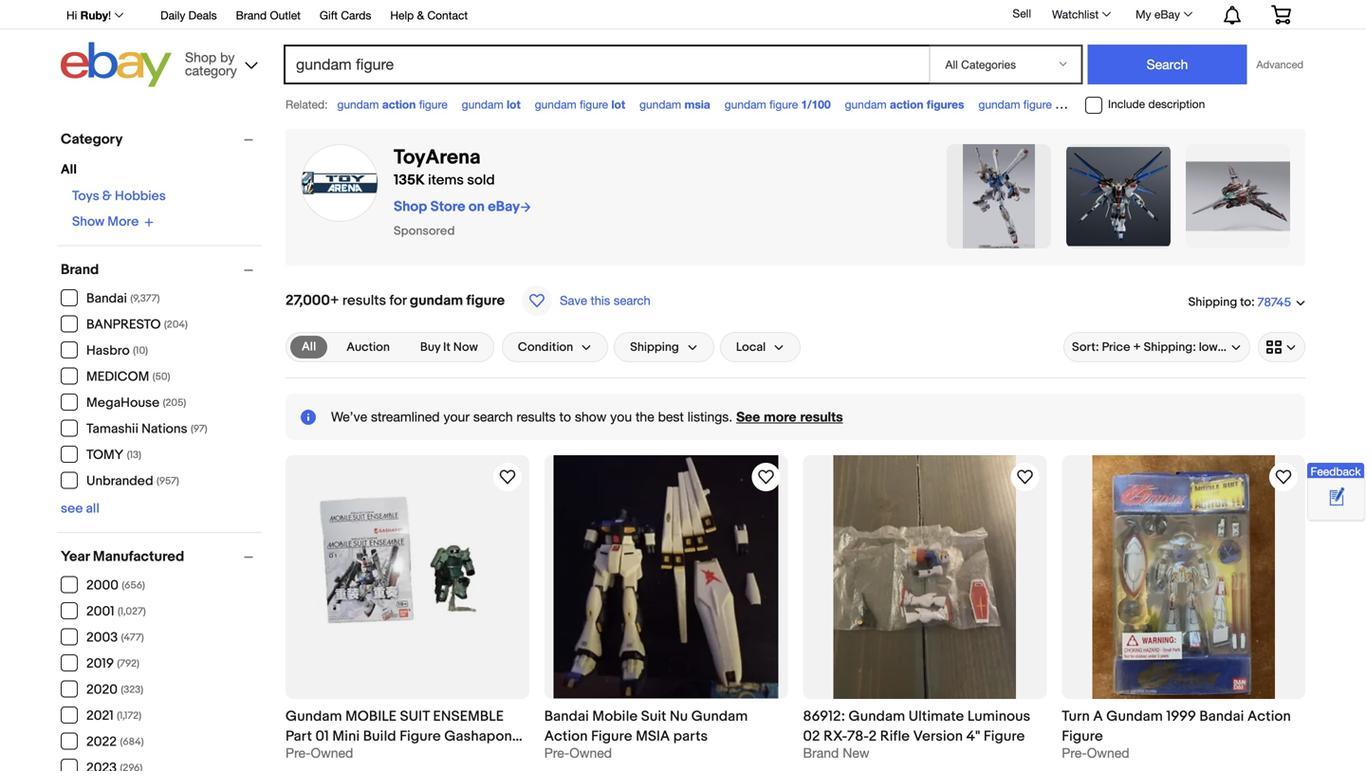Task type: locate. For each thing, give the bounding box(es) containing it.
2 owned from the left
[[569, 745, 612, 761]]

0 horizontal spatial action
[[382, 98, 416, 111]]

to left show
[[559, 409, 571, 425]]

pre- left 01
[[286, 745, 311, 761]]

to left 78745
[[1240, 295, 1251, 310]]

1 horizontal spatial shipping
[[1188, 295, 1237, 310]]

4 toyarena image from the left
[[1186, 144, 1290, 249]]

turn a gundam 1999 bandai action figure pre-owned
[[1062, 708, 1291, 761]]

figure up 'toyarena'
[[419, 98, 447, 111]]

figure up "now"
[[466, 292, 505, 309]]

figure for gundam figure 1/100
[[769, 98, 798, 111]]

1 lot from the left
[[507, 98, 521, 111]]

2 horizontal spatial brand
[[803, 745, 839, 761]]

4 gundam from the left
[[1106, 708, 1163, 725]]

best
[[658, 409, 684, 425]]

figure inside 86912: gundam ultimate luminous 02 rx-78-2 rifle version 4" figure brand new
[[984, 728, 1025, 745]]

gundam for gundam figure mini
[[978, 98, 1020, 111]]

banpresto (204)
[[86, 317, 188, 333]]

01
[[315, 728, 329, 745]]

rx-
[[823, 728, 847, 745]]

save this search
[[560, 293, 650, 308]]

brand outlet link
[[236, 6, 301, 27]]

turn a gundam 1999 bandai action figure heading
[[1062, 708, 1291, 745]]

auction
[[346, 340, 390, 355]]

contact
[[427, 9, 468, 22]]

+ right price
[[1133, 340, 1141, 355]]

owned left build
[[311, 745, 353, 761]]

figure inside toyarena main content
[[466, 292, 505, 309]]

(656)
[[122, 580, 145, 592]]

gundam mobile suit ensemble part 01 mini build figure gashapon bandai heading
[[286, 708, 522, 765]]

figure down search for anything text box
[[580, 98, 608, 111]]

1 horizontal spatial action
[[1247, 708, 1291, 725]]

1 vertical spatial ebay
[[488, 198, 520, 215]]

bandai mobile suit nu gundam action figure msia  parts heading
[[544, 708, 748, 745]]

gundam for gundam lot
[[462, 98, 503, 111]]

shop left by
[[185, 49, 216, 65]]

1 toyarena image from the left
[[301, 144, 379, 222]]

local button
[[720, 332, 801, 362]]

figure for gundam figure mini
[[1023, 98, 1052, 111]]

figure left the 1/100
[[769, 98, 798, 111]]

version
[[913, 728, 963, 745]]

1 vertical spatial action
[[544, 728, 588, 745]]

shop store on ebay link
[[394, 198, 531, 215]]

0 horizontal spatial pre-
[[286, 745, 311, 761]]

lot down search for anything text box
[[611, 98, 625, 111]]

sort: price + shipping: lowest first button
[[1063, 332, 1260, 362]]

all up the toys
[[61, 162, 77, 178]]

gundam mobile suit ensemble part 01 mini build figure gashapon bandai link
[[286, 706, 529, 765]]

hi ruby !
[[66, 9, 111, 22]]

gashapon
[[444, 728, 512, 745]]

shipping inside dropdown button
[[630, 340, 679, 355]]

hasbro
[[86, 343, 130, 359]]

4 figure from the left
[[1062, 728, 1103, 745]]

1 horizontal spatial shop
[[394, 198, 427, 215]]

brand for brand
[[61, 261, 99, 278]]

this
[[591, 293, 610, 308]]

your shopping cart image
[[1270, 5, 1292, 24]]

0 horizontal spatial shipping
[[630, 340, 679, 355]]

0 horizontal spatial to
[[559, 409, 571, 425]]

2022 (684)
[[86, 734, 144, 750]]

2 toyarena image from the left
[[947, 144, 1051, 249]]

medicom (50)
[[86, 369, 170, 385]]

figure inside gundam mobile suit ensemble part 01 mini build figure gashapon bandai
[[400, 728, 441, 745]]

figure left mini
[[1023, 98, 1052, 111]]

lot left gundam figure lot
[[507, 98, 521, 111]]

1 vertical spatial search
[[473, 409, 513, 425]]

turn
[[1062, 708, 1090, 725]]

0 horizontal spatial shop
[[185, 49, 216, 65]]

toys & hobbies link
[[72, 188, 166, 204]]

0 horizontal spatial results
[[342, 292, 386, 309]]

region
[[286, 394, 1305, 440]]

0 vertical spatial shipping
[[1188, 295, 1237, 310]]

(205)
[[163, 397, 186, 409]]

show
[[575, 409, 607, 425]]

auction link
[[335, 336, 401, 359]]

help
[[390, 9, 414, 22]]

&
[[417, 9, 424, 22], [102, 188, 112, 204]]

gundam for gundam figure 1/100
[[725, 98, 766, 111]]

gundam up parts
[[691, 708, 748, 725]]

(323)
[[121, 684, 143, 696]]

condition
[[518, 340, 573, 355]]

02
[[803, 728, 820, 745]]

1 horizontal spatial all
[[302, 340, 316, 354]]

0 horizontal spatial lot
[[507, 98, 521, 111]]

0 horizontal spatial brand
[[61, 261, 99, 278]]

1 horizontal spatial pre-
[[544, 745, 569, 761]]

gundam up 2
[[849, 708, 905, 725]]

tamashii nations (97)
[[86, 421, 207, 437]]

gundam
[[286, 708, 342, 725], [691, 708, 748, 725], [849, 708, 905, 725], [1106, 708, 1163, 725]]

1 figure from the left
[[400, 728, 441, 745]]

none submit inside shop by category banner
[[1088, 45, 1247, 84]]

my ebay link
[[1125, 3, 1201, 26]]

gundam inside gundam mobile suit ensemble part 01 mini build figure gashapon bandai
[[286, 708, 342, 725]]

78745
[[1257, 295, 1291, 310]]

2 figure from the left
[[591, 728, 632, 745]]

0 horizontal spatial ebay
[[488, 198, 520, 215]]

1 horizontal spatial search
[[614, 293, 650, 308]]

86912: gundam ultimate luminous 02 rx-78-2 rifle version 4" figure link
[[803, 706, 1047, 745]]

figure down mobile
[[591, 728, 632, 745]]

save this search button
[[516, 285, 656, 317]]

gundam right msia
[[725, 98, 766, 111]]

1 vertical spatial shipping
[[630, 340, 679, 355]]

1 horizontal spatial &
[[417, 9, 424, 22]]

3 pre- from the left
[[1062, 745, 1087, 761]]

owned down mobile
[[569, 745, 612, 761]]

figure down turn
[[1062, 728, 1103, 745]]

all inside toyarena main content
[[302, 340, 316, 354]]

gundam right figures
[[978, 98, 1020, 111]]

1 vertical spatial brand
[[61, 261, 99, 278]]

megahouse
[[86, 395, 160, 411]]

region containing we've streamlined your search results to show you the best listings.
[[286, 394, 1305, 440]]

toyarena image
[[301, 144, 379, 222], [947, 144, 1051, 249], [1066, 144, 1171, 249], [1186, 144, 1290, 249]]

1 horizontal spatial action
[[890, 98, 924, 111]]

2019
[[86, 656, 114, 672]]

gundam right a at the right of the page
[[1106, 708, 1163, 725]]

shipping inside shipping to : 78745
[[1188, 295, 1237, 310]]

brand down show
[[61, 261, 99, 278]]

shipping
[[1188, 295, 1237, 310], [630, 340, 679, 355]]

gundam inside 86912: gundam ultimate luminous 02 rx-78-2 rifle version 4" figure brand new
[[849, 708, 905, 725]]

nations
[[141, 421, 187, 437]]

figure down luminous at the right bottom of the page
[[984, 728, 1025, 745]]

action for turn a gundam 1999 bandai action figure
[[1247, 708, 1291, 725]]

gundam mobile suit ensemble part 01 mini build figure gashapon bandai image
[[316, 455, 499, 699]]

brand button
[[61, 261, 262, 278]]

mini
[[1055, 98, 1078, 111]]

gundam right related: on the top left of the page
[[337, 98, 379, 111]]

results left show
[[517, 409, 556, 425]]

1 vertical spatial all
[[302, 340, 316, 354]]

3 figure from the left
[[984, 728, 1025, 745]]

price
[[1102, 340, 1130, 355]]

(957)
[[157, 475, 179, 488]]

0 vertical spatial all
[[61, 162, 77, 178]]

owned down a at the right of the page
[[1087, 745, 1129, 761]]

action right 1999
[[1247, 708, 1291, 725]]

ebay inside "account" navigation
[[1154, 8, 1180, 21]]

shipping button
[[614, 332, 714, 362]]

show
[[72, 214, 105, 230]]

1 vertical spatial to
[[559, 409, 571, 425]]

action left figures
[[890, 98, 924, 111]]

& right the toys
[[102, 188, 112, 204]]

watch 86912: gundam ultimate luminous 02 rx-78-2 rifle version 4" figure image
[[1013, 466, 1036, 489]]

see all button
[[61, 501, 100, 517]]

shipping down save this search
[[630, 340, 679, 355]]

0 vertical spatial to
[[1240, 295, 1251, 310]]

listing options selector. gallery view selected. image
[[1266, 340, 1297, 355]]

1 horizontal spatial to
[[1240, 295, 1251, 310]]

action inside turn a gundam 1999 bandai action figure pre-owned
[[1247, 708, 1291, 725]]

3 toyarena image from the left
[[1066, 144, 1171, 249]]

ebay right on
[[488, 198, 520, 215]]

0 vertical spatial action
[[1247, 708, 1291, 725]]

local
[[736, 340, 766, 355]]

brand left outlet
[[236, 9, 267, 22]]

2 gundam from the left
[[691, 708, 748, 725]]

toyarena 135k items sold shop store on ebay sponsored
[[394, 145, 520, 239]]

0 vertical spatial search
[[614, 293, 650, 308]]

1999
[[1166, 708, 1196, 725]]

deathscythe
[[1137, 98, 1204, 111]]

search right your
[[473, 409, 513, 425]]

shipping for shipping
[[630, 340, 679, 355]]

86912: gundam ultimate luminous 02 rx-78-2 rifle version 4" figure brand new
[[803, 708, 1031, 761]]

streamlined
[[371, 409, 440, 425]]

3 gundam from the left
[[849, 708, 905, 725]]

4"
[[966, 728, 980, 745]]

bandai down the part
[[286, 748, 330, 765]]

outlet
[[270, 9, 301, 22]]

0 horizontal spatial +
[[330, 292, 339, 309]]

1 vertical spatial &
[[102, 188, 112, 204]]

(792)
[[117, 658, 139, 670]]

on
[[469, 198, 485, 215]]

+
[[330, 292, 339, 309], [1133, 340, 1141, 355]]

the
[[636, 409, 654, 425]]

2 horizontal spatial results
[[800, 409, 843, 425]]

gundam right for
[[410, 292, 463, 309]]

brand left "new"
[[803, 745, 839, 761]]

1/100
[[801, 98, 831, 111]]

2 horizontal spatial pre-
[[1062, 745, 1087, 761]]

action for figures
[[890, 98, 924, 111]]

shop down 135k
[[394, 198, 427, 215]]

0 horizontal spatial owned
[[311, 745, 353, 761]]

bandai right 1999
[[1199, 708, 1244, 725]]

2 action from the left
[[890, 98, 924, 111]]

0 horizontal spatial &
[[102, 188, 112, 204]]

brand inside "account" navigation
[[236, 9, 267, 22]]

action inside bandai mobile suit nu gundam action figure msia  parts pre-owned
[[544, 728, 588, 745]]

gundam up toyarena link
[[462, 98, 503, 111]]

shipping left :
[[1188, 295, 1237, 310]]

gundam left msia
[[639, 98, 681, 111]]

pre-
[[286, 745, 311, 761], [544, 745, 569, 761], [1062, 745, 1087, 761]]

1 gundam from the left
[[286, 708, 342, 725]]

all
[[61, 162, 77, 178], [302, 340, 316, 354]]

pre- right the gashapon
[[544, 745, 569, 761]]

0 vertical spatial ebay
[[1154, 8, 1180, 21]]

1 horizontal spatial brand
[[236, 9, 267, 22]]

0 vertical spatial +
[[330, 292, 339, 309]]

2 vertical spatial brand
[[803, 745, 839, 761]]

figures
[[927, 98, 964, 111]]

to inside shipping to : 78745
[[1240, 295, 1251, 310]]

0 horizontal spatial search
[[473, 409, 513, 425]]

2 pre- from the left
[[544, 745, 569, 761]]

2 horizontal spatial owned
[[1087, 745, 1129, 761]]

gundam right mini
[[1092, 98, 1134, 111]]

135k
[[394, 172, 425, 189]]

1 vertical spatial +
[[1133, 340, 1141, 355]]

1 vertical spatial shop
[[394, 198, 427, 215]]

owned inside turn a gundam 1999 bandai action figure pre-owned
[[1087, 745, 1129, 761]]

2022
[[86, 734, 117, 750]]

all down 27,000
[[302, 340, 316, 354]]

gundam down search for anything text box
[[535, 98, 577, 111]]

pre- down turn
[[1062, 745, 1087, 761]]

0 vertical spatial brand
[[236, 9, 267, 22]]

All selected text field
[[302, 339, 316, 356]]

search right this
[[614, 293, 650, 308]]

shop
[[185, 49, 216, 65], [394, 198, 427, 215]]

& inside "account" navigation
[[417, 9, 424, 22]]

2003 (477)
[[86, 630, 144, 646]]

year manufactured button
[[61, 548, 262, 565]]

+ up auction link
[[330, 292, 339, 309]]

search inside button
[[614, 293, 650, 308]]

0 horizontal spatial all
[[61, 162, 77, 178]]

we've
[[331, 409, 367, 425]]

1 horizontal spatial ebay
[[1154, 8, 1180, 21]]

pre- inside bandai mobile suit nu gundam action figure msia  parts pre-owned
[[544, 745, 569, 761]]

pre-owned
[[286, 745, 353, 761]]

gundam right the 1/100
[[845, 98, 887, 111]]

2001
[[86, 604, 114, 620]]

0 vertical spatial &
[[417, 9, 424, 22]]

& right help
[[417, 9, 424, 22]]

ebay right the 'my'
[[1154, 8, 1180, 21]]

0 horizontal spatial action
[[544, 728, 588, 745]]

bandai up 'banpresto'
[[86, 291, 127, 307]]

search inside "region"
[[473, 409, 513, 425]]

1 horizontal spatial owned
[[569, 745, 612, 761]]

0 vertical spatial shop
[[185, 49, 216, 65]]

sell
[[1013, 7, 1031, 20]]

1 action from the left
[[382, 98, 416, 111]]

1 horizontal spatial lot
[[611, 98, 625, 111]]

action left msia
[[544, 728, 588, 745]]

include description
[[1108, 97, 1205, 111]]

results
[[342, 292, 386, 309], [517, 409, 556, 425], [800, 409, 843, 425]]

brand inside 86912: gundam ultimate luminous 02 rx-78-2 rifle version 4" figure brand new
[[803, 745, 839, 761]]

ebay
[[1154, 8, 1180, 21], [488, 198, 520, 215]]

3 owned from the left
[[1087, 745, 1129, 761]]

gundam up 01
[[286, 708, 342, 725]]

watch turn a gundam 1999 bandai action figure image
[[1272, 466, 1295, 489]]

condition button
[[502, 332, 608, 362]]

bandai left mobile
[[544, 708, 589, 725]]

results left for
[[342, 292, 386, 309]]

1 horizontal spatial +
[[1133, 340, 1141, 355]]

1 owned from the left
[[311, 745, 353, 761]]

results right more
[[800, 409, 843, 425]]

figure down suit in the left of the page
[[400, 728, 441, 745]]

ensemble
[[433, 708, 504, 725]]

bandai mobile suit nu gundam action figure msia  parts image
[[554, 455, 779, 699]]

action up toyarena link
[[382, 98, 416, 111]]

shipping for shipping to : 78745
[[1188, 295, 1237, 310]]

category
[[185, 63, 237, 78]]

(50)
[[153, 371, 170, 383]]

brand for brand outlet
[[236, 9, 267, 22]]

to
[[1240, 295, 1251, 310], [559, 409, 571, 425]]

1 horizontal spatial results
[[517, 409, 556, 425]]

2019 (792)
[[86, 656, 139, 672]]

None submit
[[1088, 45, 1247, 84]]



Task type: describe. For each thing, give the bounding box(es) containing it.
1 pre- from the left
[[286, 745, 311, 761]]

daily deals
[[160, 9, 217, 22]]

(1,027)
[[118, 606, 146, 618]]

sort:
[[1072, 340, 1099, 355]]

gift cards link
[[320, 6, 371, 27]]

toyarena main content
[[278, 121, 1313, 771]]

figure inside bandai mobile suit nu gundam action figure msia  parts pre-owned
[[591, 728, 632, 745]]

see all
[[61, 501, 100, 517]]

show more
[[72, 214, 139, 230]]

toyarena link
[[394, 145, 481, 170]]

bandai mobile suit nu gundam action figure msia  parts pre-owned
[[544, 708, 748, 761]]

Search for anything text field
[[286, 46, 925, 83]]

gundam inside turn a gundam 1999 bandai action figure pre-owned
[[1106, 708, 1163, 725]]

tamashii
[[86, 421, 139, 437]]

2020 (323)
[[86, 682, 143, 698]]

sponsored
[[394, 224, 455, 239]]

+ inside dropdown button
[[1133, 340, 1141, 355]]

shipping to : 78745
[[1188, 295, 1291, 310]]

build
[[363, 728, 396, 745]]

gundam for gundam deathscythe
[[1092, 98, 1134, 111]]

figure for gundam figure lot
[[580, 98, 608, 111]]

watch bandai mobile suit nu gundam action figure msia  parts image
[[755, 466, 777, 489]]

turn a gundam 1999 bandai action figure image
[[1092, 455, 1275, 699]]

msia
[[684, 98, 710, 111]]

bandai inside gundam mobile suit ensemble part 01 mini build figure gashapon bandai
[[286, 748, 330, 765]]

shop inside shop by category
[[185, 49, 216, 65]]

action for figure
[[382, 98, 416, 111]]

unbranded (957)
[[86, 473, 179, 489]]

!
[[108, 9, 111, 22]]

hobbies
[[115, 188, 166, 204]]

luminous
[[967, 708, 1031, 725]]

advanced
[[1256, 58, 1303, 71]]

gundam for gundam action figures
[[845, 98, 887, 111]]

my
[[1136, 8, 1151, 21]]

manufactured
[[93, 548, 184, 565]]

suit
[[400, 708, 430, 725]]

ebay inside "toyarena 135k items sold shop store on ebay sponsored"
[[488, 198, 520, 215]]

feedback
[[1310, 465, 1361, 478]]

ruby
[[80, 9, 108, 22]]

86912: gundam ultimate luminous 02 rx-78-2 rifle version 4" figure heading
[[803, 708, 1031, 745]]

toyarena
[[394, 145, 481, 170]]

help & contact
[[390, 9, 468, 22]]

account navigation
[[56, 0, 1305, 29]]

& for help
[[417, 9, 424, 22]]

shop inside "toyarena 135k items sold shop store on ebay sponsored"
[[394, 198, 427, 215]]

figure inside turn a gundam 1999 bandai action figure pre-owned
[[1062, 728, 1103, 745]]

parts
[[673, 728, 708, 745]]

(477)
[[121, 632, 144, 644]]

2001 (1,027)
[[86, 604, 146, 620]]

pre- inside turn a gundam 1999 bandai action figure pre-owned
[[1062, 745, 1087, 761]]

gundam for gundam msia
[[639, 98, 681, 111]]

include
[[1108, 97, 1145, 111]]

first
[[1238, 340, 1260, 355]]

advanced link
[[1247, 46, 1303, 83]]

bandai inside bandai mobile suit nu gundam action figure msia  parts pre-owned
[[544, 708, 589, 725]]

buy
[[420, 340, 440, 355]]

gundam inside bandai mobile suit nu gundam action figure msia  parts pre-owned
[[691, 708, 748, 725]]

mobile
[[345, 708, 397, 725]]

gundam figure lot
[[535, 98, 625, 111]]

78-
[[847, 728, 869, 745]]

msia
[[636, 728, 670, 745]]

deals
[[188, 9, 217, 22]]

for
[[389, 292, 407, 309]]

a
[[1093, 708, 1103, 725]]

see
[[61, 501, 83, 517]]

(684)
[[120, 736, 144, 748]]

sold
[[467, 172, 495, 189]]

your
[[443, 409, 470, 425]]

(204)
[[164, 319, 188, 331]]

toys
[[72, 188, 99, 204]]

region inside toyarena main content
[[286, 394, 1305, 440]]

:
[[1251, 295, 1255, 310]]

2000
[[86, 578, 119, 594]]

watch gundam mobile suit ensemble part 01 mini build figure gashapon bandai image
[[496, 466, 519, 489]]

tomy
[[86, 447, 124, 463]]

gundam for gundam figure lot
[[535, 98, 577, 111]]

shipping:
[[1144, 340, 1196, 355]]

gift
[[320, 9, 338, 22]]

& for toys
[[102, 188, 112, 204]]

megahouse (205)
[[86, 395, 186, 411]]

you
[[610, 409, 632, 425]]

tomy (13)
[[86, 447, 141, 463]]

hasbro (10)
[[86, 343, 148, 359]]

category
[[61, 131, 123, 148]]

brand outlet
[[236, 9, 301, 22]]

store
[[430, 198, 465, 215]]

daily
[[160, 9, 185, 22]]

bandai inside turn a gundam 1999 bandai action figure pre-owned
[[1199, 708, 1244, 725]]

gundam for gundam action figure
[[337, 98, 379, 111]]

action for bandai mobile suit nu gundam action figure msia  parts
[[544, 728, 588, 745]]

sort: price + shipping: lowest first
[[1072, 340, 1260, 355]]

2 lot from the left
[[611, 98, 625, 111]]

shop by category banner
[[56, 0, 1305, 92]]

gundam inside toyarena main content
[[410, 292, 463, 309]]

to inside "region"
[[559, 409, 571, 425]]

gundam msia
[[639, 98, 710, 111]]

27,000 + results for gundam figure
[[286, 292, 505, 309]]

nu
[[670, 708, 688, 725]]

see
[[736, 409, 760, 425]]

gundam action figures
[[845, 98, 964, 111]]

86912: gundam ultimate luminous 02 rx-78-2 rifle version 4" figure image
[[833, 455, 1016, 699]]

buy it now link
[[409, 336, 489, 359]]

mini
[[332, 728, 360, 745]]

suit
[[641, 708, 666, 725]]

owned inside bandai mobile suit nu gundam action figure msia  parts pre-owned
[[569, 745, 612, 761]]

gundam lot
[[462, 98, 521, 111]]

help & contact link
[[390, 6, 468, 27]]

(1,172)
[[117, 710, 141, 722]]

related:
[[286, 98, 328, 111]]

rifle
[[880, 728, 910, 745]]

ultimate
[[909, 708, 964, 725]]

2000 (656)
[[86, 578, 145, 594]]



Task type: vqa. For each thing, say whether or not it's contained in the screenshot.


